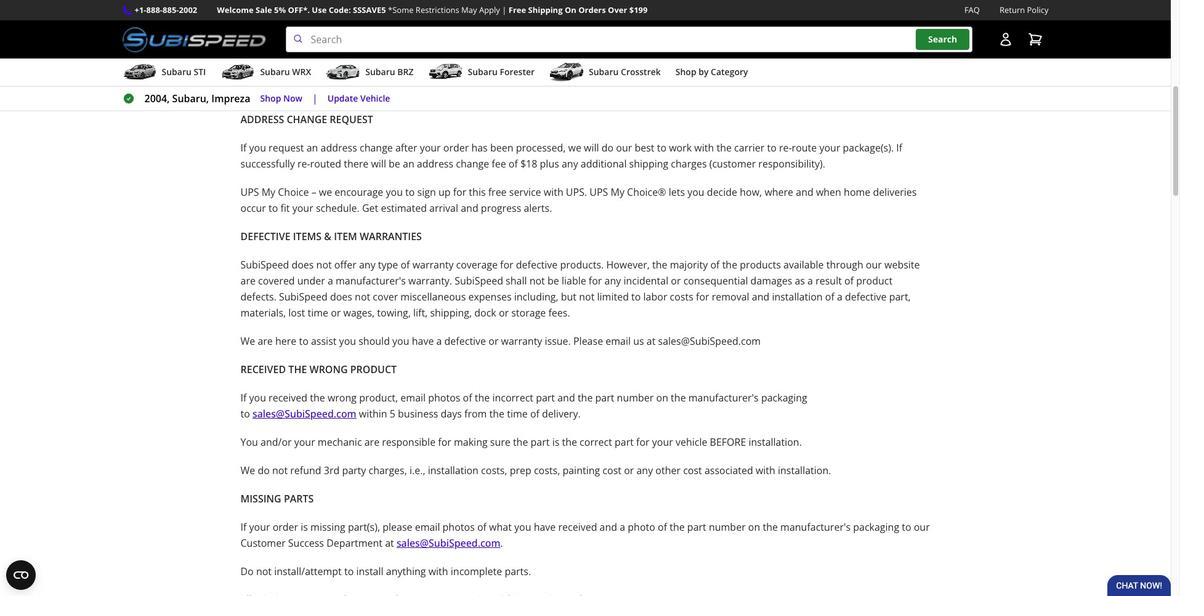 Task type: locate. For each thing, give the bounding box(es) containing it.
1 horizontal spatial defective
[[516, 258, 558, 272]]

if up customer
[[240, 520, 247, 534]]

| right now
[[312, 92, 318, 105]]

occur
[[240, 201, 266, 215]]

following
[[639, 28, 681, 41]]

be inside subispeed does not offer any type of warranty coverage for defective products. however, the majority of the products available through our website are covered under a manufacturer's warranty. subispeed shall not be liable for any incidental or consequential damages as a result of product defects. subispeed does not cover miscellaneous expenses including, but not limited to labor costs for removal and installation of a defective part, materials, lost time or wages, towing, lift, shipping, dock or storage fees.
[[547, 274, 559, 288]]

1 horizontal spatial we
[[568, 141, 581, 155]]

number down associated
[[709, 520, 746, 534]]

subispeed down coverage
[[455, 274, 503, 288]]

or left 'wages,'
[[331, 306, 341, 320]]

2 we from the top
[[240, 464, 255, 477]]

apply
[[479, 4, 500, 15]]

install
[[356, 565, 383, 578]]

you up successfully
[[249, 141, 266, 155]]

search input field
[[286, 27, 972, 52]]

2 subaru from the left
[[260, 66, 290, 78]]

2 vertical spatial email
[[415, 520, 440, 534]]

0 horizontal spatial we
[[319, 185, 332, 199]]

shipping
[[629, 157, 668, 171]]

0 horizontal spatial an
[[307, 141, 318, 155]]

we right – in the left top of the page
[[319, 185, 332, 199]]

2 vertical spatial manufacturer's
[[780, 520, 851, 534]]

be down subaru crosstrek
[[621, 84, 633, 98]]

refund.
[[730, 84, 763, 98]]

2 vertical spatial have
[[534, 520, 556, 534]]

0 horizontal spatial have
[[412, 334, 434, 348]]

0 vertical spatial sales@subispeed.com link
[[666, 56, 770, 70]]

0 vertical spatial packaging
[[761, 391, 807, 405]]

this
[[469, 185, 486, 199]]

including,
[[514, 290, 558, 304]]

2004,
[[144, 92, 170, 105]]

photos up "sales@subispeed.com ."
[[443, 520, 475, 534]]

where
[[765, 185, 793, 199]]

0 vertical spatial address
[[321, 141, 357, 155]]

2 horizontal spatial sales@subispeed.com link
[[666, 56, 770, 70]]

0 vertical spatial re-
[[779, 141, 792, 155]]

0 horizontal spatial do
[[258, 464, 270, 477]]

we up additional
[[568, 141, 581, 155]]

does up 'wages,'
[[330, 290, 352, 304]]

of
[[509, 157, 518, 171], [401, 258, 410, 272], [710, 258, 720, 272], [844, 274, 854, 288], [825, 290, 834, 304], [463, 391, 472, 405], [530, 407, 539, 421], [477, 520, 486, 534], [658, 520, 667, 534]]

issue.
[[545, 334, 571, 348]]

you left and/or at the left bottom
[[240, 435, 258, 449]]

1 horizontal spatial number
[[709, 520, 746, 534]]

on inside the if your order is missing part(s), please email photos of what you have received and a photo of the part number on the manufacturer's packaging to our customer success department at
[[748, 520, 760, 534]]

impreza
[[211, 92, 250, 105]]

email inside "if you received the wrong product, email photos of the incorrect part and the part number on the manufacturer's packaging to"
[[401, 391, 426, 405]]

accepted
[[505, 28, 546, 41]]

0 horizontal spatial warranty
[[412, 258, 454, 272]]

1 vertical spatial do
[[258, 464, 270, 477]]

process
[[572, 56, 608, 70]]

0 horizontal spatial received
[[269, 391, 307, 405]]

any inside "if you request an address change after your order has been processed, we will do our best to work with the carrier to re-route your package(s). if successfully re-routed there will be an address change fee of $18 plus any additional shipping charges (customer responsibility)."
[[562, 157, 578, 171]]

or
[[671, 274, 681, 288], [331, 306, 341, 320], [499, 306, 509, 320], [489, 334, 498, 348], [624, 464, 634, 477]]

product
[[856, 274, 892, 288]]

+1-888-885-2002 link
[[135, 4, 197, 17]]

what
[[489, 520, 512, 534]]

return down a subaru crosstrek thumbnail image on the left top
[[572, 84, 601, 98]]

not
[[316, 258, 332, 272], [529, 274, 545, 288], [355, 290, 370, 304], [579, 290, 595, 304], [272, 464, 288, 477], [256, 565, 272, 578]]

time
[[308, 306, 328, 320], [507, 407, 528, 421]]

2004, subaru, impreza
[[144, 92, 250, 105]]

shall
[[506, 274, 527, 288]]

1 horizontal spatial costs,
[[534, 464, 560, 477]]

any right 'plus'
[[562, 157, 578, 171]]

received inside the if your order is missing part(s), please email photos of what you have received and a photo of the part number on the manufacturer's packaging to our customer success department at
[[558, 520, 597, 534]]

limited
[[597, 290, 629, 304]]

$18
[[520, 157, 537, 171]]

subaru left crosstrek
[[589, 66, 619, 78]]

costs,
[[481, 464, 507, 477], [534, 464, 560, 477]]

with inside ups my choice – we encourage you to sign up for this free service with ups. ups my choice® lets you decide how, where and when home deliveries occur to fit your schedule. get estimated arrival and progress alerts.
[[544, 185, 563, 199]]

0 horizontal spatial sales@subispeed.com
[[252, 407, 356, 421]]

covered
[[258, 274, 295, 288]]

email left us
[[606, 334, 631, 348]]

orders
[[578, 4, 606, 15]]

2 horizontal spatial return
[[746, 28, 775, 41]]

| left free
[[502, 4, 506, 15]]

email up "sales@subispeed.com ."
[[415, 520, 440, 534]]

business
[[398, 407, 438, 421]]

ups my choice – we encourage you to sign up for this free service with ups. ups my choice® lets you decide how, where and when home deliveries occur to fit your schedule. get estimated arrival and progress alerts.
[[240, 185, 917, 215]]

subaru up fees
[[468, 66, 498, 78]]

miscellaneous
[[401, 290, 466, 304]]

towing,
[[377, 306, 411, 320]]

1 we from the top
[[240, 334, 255, 348]]

product,
[[359, 391, 398, 405]]

home
[[844, 185, 870, 199]]

a down shipping,
[[436, 334, 442, 348]]

0 horizontal spatial shop
[[260, 92, 281, 104]]

1 my from the left
[[262, 185, 275, 199]]

on inside "if you received the wrong product, email photos of the incorrect part and the part number on the manufacturer's packaging to"
[[656, 391, 668, 405]]

1 vertical spatial are
[[258, 334, 273, 348]]

2 vertical spatial subispeed
[[279, 290, 327, 304]]

forester
[[500, 66, 535, 78]]

1 vertical spatial return
[[382, 56, 413, 70]]

0 horizontal spatial number
[[617, 391, 654, 405]]

does up under
[[292, 258, 314, 272]]

return down code:
[[330, 28, 359, 41]]

change down has
[[456, 157, 489, 171]]

0 vertical spatial on
[[656, 391, 668, 405]]

|
[[502, 4, 506, 15], [312, 92, 318, 105]]

standard
[[702, 28, 743, 41]]

back
[[615, 28, 637, 41]]

be left the liable
[[547, 274, 559, 288]]

1 horizontal spatial address
[[417, 157, 453, 171]]

is down delivery.
[[552, 435, 559, 449]]

from down "shop by category"
[[681, 84, 704, 98]]

0 horizontal spatial defective
[[444, 334, 486, 348]]

update vehicle
[[327, 92, 390, 104]]

your right fit
[[292, 201, 313, 215]]

for right up
[[453, 185, 466, 199]]

1 horizontal spatial change
[[456, 157, 489, 171]]

and inside subispeed does not offer any type of warranty coverage for defective products. however, the majority of the products available through our website are covered under a manufacturer's warranty. subispeed shall not be liable for any incidental or consequential damages as a result of product defects. subispeed does not cover miscellaneous expenses including, but not limited to labor costs for removal and installation of a defective part, materials, lost time or wages, towing, lift, shipping, dock or storage fees.
[[752, 290, 769, 304]]

available
[[783, 258, 824, 272]]

order left has
[[443, 141, 469, 155]]

ups up occur
[[240, 185, 259, 199]]

0 vertical spatial you
[[260, 56, 278, 70]]

vehicle
[[360, 92, 390, 104]]

will up additional
[[584, 141, 599, 155]]

you for you will need to begin our return merchandise authorization (rma) process by emailing sales@subispeed.com to have the item returned.
[[260, 56, 278, 70]]

not up under
[[316, 258, 332, 272]]

shop left now
[[260, 92, 281, 104]]

1 cost from the left
[[603, 464, 621, 477]]

coverage
[[456, 258, 498, 272]]

1 vertical spatial manufacturer's
[[688, 391, 759, 405]]

0 horizontal spatial order
[[273, 520, 298, 534]]

1 vertical spatial re-
[[297, 157, 310, 171]]

choice
[[278, 185, 309, 199]]

are up defects.
[[240, 274, 256, 288]]

–
[[311, 185, 316, 199]]

1 horizontal spatial re-
[[779, 141, 792, 155]]

if for if you would like to return an item, all shipments must be accepted and then sent back following our standard return process.
[[240, 28, 247, 41]]

3 subaru from the left
[[365, 66, 395, 78]]

part right photo
[[687, 520, 706, 534]]

received down the
[[269, 391, 307, 405]]

anything
[[386, 565, 426, 578]]

a down result
[[837, 290, 842, 304]]

a subaru sti thumbnail image image
[[122, 63, 157, 81]]

0 horizontal spatial my
[[262, 185, 275, 199]]

and left fees
[[454, 84, 472, 98]]

your right after
[[420, 141, 441, 155]]

item,
[[375, 28, 399, 41]]

return down all
[[382, 56, 413, 70]]

1 vertical spatial sales@subispeed.com
[[252, 407, 356, 421]]

type
[[378, 258, 398, 272]]

are left here
[[258, 334, 273, 348]]

1 vertical spatial you
[[240, 435, 258, 449]]

of inside "if you received the wrong product, email photos of the incorrect part and the part number on the manufacturer's packaging to"
[[463, 391, 472, 405]]

0 horizontal spatial from
[[464, 407, 487, 421]]

you
[[260, 56, 278, 70], [240, 435, 258, 449]]

manufacturer's
[[336, 274, 406, 288], [688, 391, 759, 405], [780, 520, 851, 534]]

of down the through
[[844, 274, 854, 288]]

1 vertical spatial from
[[464, 407, 487, 421]]

0 vertical spatial |
[[502, 4, 506, 15]]

from right days
[[464, 407, 487, 421]]

a left photo
[[620, 520, 625, 534]]

warranties
[[360, 230, 422, 243]]

4 subaru from the left
[[468, 66, 498, 78]]

we for we are here to assist you should you have a defective or warranty issue. please email us at sales@subispeed.com
[[240, 334, 255, 348]]

0 horizontal spatial installation
[[428, 464, 478, 477]]

re- down request
[[297, 157, 310, 171]]

authorization
[[478, 56, 540, 70]]

sales@subispeed.com link up 'incomplete'
[[397, 536, 500, 550]]

return
[[330, 28, 359, 41], [746, 28, 775, 41], [572, 84, 601, 98]]

change up the there
[[360, 141, 393, 155]]

items
[[293, 230, 322, 243]]

0 horizontal spatial return
[[382, 56, 413, 70]]

0 vertical spatial have
[[784, 56, 806, 70]]

1 horizontal spatial warranty
[[501, 334, 542, 348]]

change
[[360, 141, 393, 155], [456, 157, 489, 171]]

cost right painting
[[603, 464, 621, 477]]

ups.
[[566, 185, 587, 199]]

defective up shall at left
[[516, 258, 558, 272]]

1 horizontal spatial order
[[443, 141, 469, 155]]

do
[[240, 565, 254, 578]]

0 vertical spatial we
[[568, 141, 581, 155]]

if up successfully
[[240, 141, 247, 155]]

we inside "if you request an address change after your order has been processed, we will do our best to work with the carrier to re-route your package(s). if successfully re-routed there will be an address change fee of $18 plus any additional shipping charges (customer responsibility)."
[[568, 141, 581, 155]]

like
[[299, 28, 315, 41]]

other
[[655, 464, 681, 477]]

you inside "if you request an address change after your order has been processed, we will do our best to work with the carrier to re-route your package(s). if successfully re-routed there will be an address change fee of $18 plus any additional shipping charges (customer responsibility)."
[[249, 141, 266, 155]]

arrival
[[429, 201, 458, 215]]

1 horizontal spatial by
[[699, 66, 709, 78]]

1 horizontal spatial return
[[1000, 4, 1025, 15]]

dock
[[474, 306, 496, 320]]

if inside the if your order is missing part(s), please email photos of what you have received and a photo of the part number on the manufacturer's packaging to our customer success department at
[[240, 520, 247, 534]]

2 vertical spatial defective
[[444, 334, 486, 348]]

1 horizontal spatial ups
[[590, 185, 608, 199]]

your up refund
[[294, 435, 315, 449]]

be inside "if you request an address change after your order has been processed, we will do our best to work with the carrier to re-route your package(s). if successfully re-routed there will be an address change fee of $18 plus any additional shipping charges (customer responsibility)."
[[389, 157, 400, 171]]

2 horizontal spatial sales@subispeed.com
[[666, 56, 770, 70]]

have
[[784, 56, 806, 70], [412, 334, 434, 348], [534, 520, 556, 534]]

prep
[[510, 464, 531, 477]]

will
[[280, 56, 295, 70], [604, 84, 619, 98], [584, 141, 599, 155], [371, 157, 386, 171]]

0 horizontal spatial packaging
[[761, 391, 807, 405]]

1 vertical spatial number
[[709, 520, 746, 534]]

install/attempt
[[274, 565, 342, 578]]

2 cost from the left
[[683, 464, 702, 477]]

1 horizontal spatial cost
[[683, 464, 702, 477]]

subaru
[[162, 66, 191, 78], [260, 66, 290, 78], [365, 66, 395, 78], [468, 66, 498, 78], [589, 66, 619, 78]]

1 vertical spatial packaging
[[853, 520, 899, 534]]

1 costs, from the left
[[481, 464, 507, 477]]

5 subaru from the left
[[589, 66, 619, 78]]

2 vertical spatial sales@subispeed.com link
[[397, 536, 500, 550]]

liable
[[562, 274, 586, 288]]

my
[[262, 185, 275, 199], [611, 185, 624, 199]]

2 horizontal spatial are
[[364, 435, 379, 449]]

return left the process.
[[746, 28, 775, 41]]

address up sign
[[417, 157, 453, 171]]

painting
[[563, 464, 600, 477]]

any left type
[[359, 258, 375, 272]]

lost
[[288, 306, 305, 320]]

photos inside the if your order is missing part(s), please email photos of what you have received and a photo of the part number on the manufacturer's packaging to our customer success department at
[[443, 520, 475, 534]]

taxes,
[[423, 84, 452, 98]]

sales@subispeed.com down standard
[[666, 56, 770, 70]]

subispeed up lost
[[279, 290, 327, 304]]

an down after
[[403, 157, 414, 171]]

1 horizontal spatial packaging
[[853, 520, 899, 534]]

0 vertical spatial from
[[681, 84, 704, 98]]

0 vertical spatial defective
[[516, 258, 558, 272]]

0 horizontal spatial on
[[656, 391, 668, 405]]

1 horizontal spatial installation
[[772, 290, 823, 304]]

a subaru wrx thumbnail image image
[[221, 63, 255, 81]]

order inside "if you request an address change after your order has been processed, we will do our best to work with the carrier to re-route your package(s). if successfully re-routed there will be an address change fee of $18 plus any additional shipping charges (customer responsibility)."
[[443, 141, 469, 155]]

sales@subispeed.com up and/or at the left bottom
[[252, 407, 356, 421]]

warranty inside subispeed does not offer any type of warranty coverage for defective products. however, the majority of the products available through our website are covered under a manufacturer's warranty. subispeed shall not be liable for any incidental or consequential damages as a result of product defects. subispeed does not cover miscellaneous expenses including, but not limited to labor costs for removal and installation of a defective part, materials, lost time or wages, towing, lift, shipping, dock or storage fees.
[[412, 258, 454, 272]]

address up routed
[[321, 141, 357, 155]]

of right photo
[[658, 520, 667, 534]]

and inside "if you received the wrong product, email photos of the incorrect part and the part number on the manufacturer's packaging to"
[[557, 391, 575, 405]]

not right do
[[256, 565, 272, 578]]

888-
[[146, 4, 163, 15]]

success
[[288, 536, 324, 550]]

1 vertical spatial time
[[507, 407, 528, 421]]

of right type
[[401, 258, 410, 272]]

time down incorrect on the left
[[507, 407, 528, 421]]

2 vertical spatial sales@subispeed.com
[[397, 536, 500, 550]]

0 vertical spatial shop
[[675, 66, 696, 78]]

re- up responsibility).
[[779, 141, 792, 155]]

you right what
[[514, 520, 531, 534]]

are inside subispeed does not offer any type of warranty coverage for defective products. however, the majority of the products available through our website are covered under a manufacturer's warranty. subispeed shall not be liable for any incidental or consequential damages as a result of product defects. subispeed does not cover miscellaneous expenses including, but not limited to labor costs for removal and installation of a defective part, materials, lost time or wages, towing, lift, shipping, dock or storage fees.
[[240, 274, 256, 288]]

1 horizontal spatial you
[[260, 56, 278, 70]]

with
[[694, 141, 714, 155], [544, 185, 563, 199], [756, 464, 775, 477], [428, 565, 448, 578]]

2 ups from the left
[[590, 185, 608, 199]]

1 ups from the left
[[240, 185, 259, 199]]

0 vertical spatial we
[[240, 334, 255, 348]]

product
[[350, 363, 397, 376]]

shop
[[675, 66, 696, 78], [260, 92, 281, 104]]

we up "missing"
[[240, 464, 255, 477]]

subaru left the sti
[[162, 66, 191, 78]]

1 vertical spatial order
[[273, 520, 298, 534]]

sales@subispeed.com link for to have the item returned.
[[666, 56, 770, 70]]

manufacturer's inside subispeed does not offer any type of warranty coverage for defective products. however, the majority of the products available through our website are covered under a manufacturer's warranty. subispeed shall not be liable for any incidental or consequential damages as a result of product defects. subispeed does not cover miscellaneous expenses including, but not limited to labor costs for removal and installation of a defective part, materials, lost time or wages, towing, lift, shipping, dock or storage fees.
[[336, 274, 406, 288]]

2 costs, from the left
[[534, 464, 560, 477]]

ups right ups.
[[590, 185, 608, 199]]

sales@subispeed.com for if you received the wrong product, email photos of the incorrect part and the part number on the manufacturer's packaging to
[[252, 407, 356, 421]]

1 vertical spatial we
[[240, 464, 255, 477]]

2 horizontal spatial have
[[784, 56, 806, 70]]

with up alerts. at top left
[[544, 185, 563, 199]]

you inside the if your order is missing part(s), please email photos of what you have received and a photo of the part number on the manufacturer's packaging to our customer success department at
[[514, 520, 531, 534]]

subaru up orders:
[[365, 66, 395, 78]]

is inside the if your order is missing part(s), please email photos of what you have received and a photo of the part number on the manufacturer's packaging to our customer success department at
[[301, 520, 308, 534]]

2 horizontal spatial manufacturer's
[[780, 520, 851, 534]]

under
[[297, 274, 325, 288]]

2 my from the left
[[611, 185, 624, 199]]

we down "materials,"
[[240, 334, 255, 348]]

refusals for international orders: duty, taxes, and fees incurred during return will be deducted from your refund.
[[240, 84, 763, 98]]

sales@subispeed.com for if your order is missing part(s), please email photos of what you have received and a photo of the part number on the manufacturer's packaging to our customer success department at
[[397, 536, 500, 550]]

1 horizontal spatial |
[[502, 4, 506, 15]]

defective down shipping,
[[444, 334, 486, 348]]

1 horizontal spatial do
[[602, 141, 614, 155]]

will right the there
[[371, 157, 386, 171]]

1 vertical spatial on
[[748, 520, 760, 534]]

sales@subispeed.com link down standard
[[666, 56, 770, 70]]

faq link
[[964, 4, 980, 17]]

if inside "if you received the wrong product, email photos of the incorrect part and the part number on the manufacturer's packaging to"
[[240, 391, 247, 405]]

0 vertical spatial return
[[1000, 4, 1025, 15]]

1 horizontal spatial is
[[552, 435, 559, 449]]

service
[[509, 185, 541, 199]]

shop by category
[[675, 66, 748, 78]]

0 horizontal spatial manufacturer's
[[336, 274, 406, 288]]

for inside ups my choice – we encourage you to sign up for this free service with ups. ups my choice® lets you decide how, where and when home deliveries occur to fit your schedule. get estimated arrival and progress alerts.
[[453, 185, 466, 199]]

0 vertical spatial received
[[269, 391, 307, 405]]

sales@subispeed.com link for within 5 business days from the time of delivery.
[[252, 407, 356, 421]]

1 horizontal spatial sales@subispeed.com link
[[397, 536, 500, 550]]

order inside the if your order is missing part(s), please email photos of what you have received and a photo of the part number on the manufacturer's packaging to our customer success department at
[[273, 520, 298, 534]]

or up costs
[[671, 274, 681, 288]]

1 horizontal spatial sales@subispeed.com
[[397, 536, 500, 550]]

shop inside dropdown button
[[675, 66, 696, 78]]

0 vertical spatial do
[[602, 141, 614, 155]]

1 subaru from the left
[[162, 66, 191, 78]]

0 horizontal spatial |
[[312, 92, 318, 105]]

2 vertical spatial are
[[364, 435, 379, 449]]

orders:
[[359, 84, 394, 98]]

1 vertical spatial sales@subispeed.com link
[[252, 407, 356, 421]]

are down the "within"
[[364, 435, 379, 449]]

have down the process.
[[784, 56, 806, 70]]

deducted
[[635, 84, 679, 98]]

if for if you received the wrong product, email photos of the incorrect part and the part number on the manufacturer's packaging to
[[240, 391, 247, 405]]

1 horizontal spatial shop
[[675, 66, 696, 78]]

of up making
[[463, 391, 472, 405]]

and up delivery.
[[557, 391, 575, 405]]

and left photo
[[600, 520, 617, 534]]

0 horizontal spatial sales@subispeed.com link
[[252, 407, 356, 421]]

sales@subispeed.com within 5 business days from the time of delivery.
[[252, 407, 581, 421]]

processed,
[[516, 141, 566, 155]]

you right the 'lets'
[[687, 185, 704, 199]]

we
[[568, 141, 581, 155], [319, 185, 332, 199]]

defective down product
[[845, 290, 887, 304]]

1 horizontal spatial manufacturer's
[[688, 391, 759, 405]]

free
[[488, 185, 507, 199]]



Task type: describe. For each thing, give the bounding box(es) containing it.
not up 'wages,'
[[355, 290, 370, 304]]

1 horizontal spatial does
[[330, 290, 352, 304]]

photos inside "if you received the wrong product, email photos of the incorrect part and the part number on the manufacturer's packaging to"
[[428, 391, 460, 405]]

successfully
[[240, 157, 295, 171]]

if right the package(s).
[[896, 141, 902, 155]]

885-
[[163, 4, 179, 15]]

we inside ups my choice – we encourage you to sign up for this free service with ups. ups my choice® lets you decide how, where and when home deliveries occur to fit your schedule. get estimated arrival and progress alerts.
[[319, 185, 332, 199]]

1 horizontal spatial time
[[507, 407, 528, 421]]

a inside the if your order is missing part(s), please email photos of what you have received and a photo of the part number on the manufacturer's packaging to our customer success department at
[[620, 520, 625, 534]]

been
[[490, 141, 513, 155]]

responsible
[[382, 435, 435, 449]]

update
[[327, 92, 358, 104]]

of left what
[[477, 520, 486, 534]]

and left 'when'
[[796, 185, 813, 199]]

with right associated
[[756, 464, 775, 477]]

fees.
[[548, 306, 570, 320]]

a subaru brz thumbnail image image
[[326, 63, 360, 81]]

5
[[390, 407, 395, 421]]

work
[[669, 141, 692, 155]]

lets
[[669, 185, 685, 199]]

our inside subispeed does not offer any type of warranty coverage for defective products. however, the majority of the products available through our website are covered under a manufacturer's warranty. subispeed shall not be liable for any incidental or consequential damages as a result of product defects. subispeed does not cover miscellaneous expenses including, but not limited to labor costs for removal and installation of a defective part, materials, lost time or wages, towing, lift, shipping, dock or storage fees.
[[866, 258, 882, 272]]

a right under
[[328, 274, 333, 288]]

your down "shop by category"
[[706, 84, 727, 98]]

have inside the if your order is missing part(s), please email photos of what you have received and a photo of the part number on the manufacturer's packaging to our customer success department at
[[534, 520, 556, 534]]

would
[[269, 28, 297, 41]]

missing
[[240, 492, 281, 506]]

number inside "if you received the wrong product, email photos of the incorrect part and the part number on the manufacturer's packaging to"
[[617, 391, 654, 405]]

shipping
[[528, 4, 563, 15]]

removal
[[712, 290, 749, 304]]

defective for at sales@subispeed.com
[[444, 334, 486, 348]]

subaru for subaru wrx
[[260, 66, 290, 78]]

2002
[[179, 4, 197, 15]]

number inside the if your order is missing part(s), please email photos of what you have received and a photo of the part number on the manufacturer's packaging to our customer success department at
[[709, 520, 746, 534]]

manufacturer's inside "if you received the wrong product, email photos of the incorrect part and the part number on the manufacturer's packaging to"
[[688, 391, 759, 405]]

you right assist
[[339, 334, 356, 348]]

open widget image
[[6, 560, 36, 590]]

defective
[[240, 230, 290, 243]]

with down "sales@subispeed.com ."
[[428, 565, 448, 578]]

button image
[[998, 32, 1013, 47]]

0 vertical spatial installation.
[[749, 435, 802, 449]]

sales@subispeed.com .
[[397, 536, 506, 550]]

0 horizontal spatial by
[[611, 56, 622, 70]]

subaru for subaru brz
[[365, 66, 395, 78]]

of inside "if you request an address change after your order has been processed, we will do our best to work with the carrier to re-route your package(s). if successfully re-routed there will be an address change fee of $18 plus any additional shipping charges (customer responsibility)."
[[509, 157, 518, 171]]

for up shall at left
[[500, 258, 513, 272]]

sent
[[593, 28, 613, 41]]

your inside ups my choice – we encourage you to sign up for this free service with ups. ups my choice® lets you decide how, where and when home deliveries occur to fit your schedule. get estimated arrival and progress alerts.
[[292, 201, 313, 215]]

if for if you request an address change after your order has been processed, we will do our best to work with the carrier to re-route your package(s). if successfully re-routed there will be an address change fee of $18 plus any additional shipping charges (customer responsibility).
[[240, 141, 247, 155]]

your right route
[[819, 141, 840, 155]]

sure
[[490, 435, 510, 449]]

and inside the if your order is missing part(s), please email photos of what you have received and a photo of the part number on the manufacturer's packaging to our customer success department at
[[600, 520, 617, 534]]

a subaru forester thumbnail image image
[[428, 63, 463, 81]]

received inside "if you received the wrong product, email photos of the incorrect part and the part number on the manufacturer's packaging to"
[[269, 391, 307, 405]]

manufacturer's inside the if your order is missing part(s), please email photos of what you have received and a photo of the part number on the manufacturer's packaging to our customer success department at
[[780, 520, 851, 534]]

welcome
[[217, 4, 254, 15]]

warranty.
[[408, 274, 452, 288]]

as
[[795, 274, 805, 288]]

please
[[573, 334, 603, 348]]

or down dock
[[489, 334, 498, 348]]

sssave5
[[353, 4, 386, 15]]

2 horizontal spatial defective
[[845, 290, 887, 304]]

of down result
[[825, 290, 834, 304]]

returned.
[[850, 56, 893, 70]]

shop by category button
[[675, 61, 748, 86]]

a right as
[[807, 274, 813, 288]]

1 vertical spatial address
[[417, 157, 453, 171]]

subispeed does not offer any type of warranty coverage for defective products. however, the majority of the products available through our website are covered under a manufacturer's warranty. subispeed shall not be liable for any incidental or consequential damages as a result of product defects. subispeed does not cover miscellaneous expenses including, but not limited to labor costs for removal and installation of a defective part, materials, lost time or wages, towing, lift, shipping, dock or storage fees.
[[240, 258, 920, 320]]

+1-
[[135, 4, 146, 15]]

or right dock
[[499, 306, 509, 320]]

encourage
[[335, 185, 383, 199]]

if for if your order is missing part(s), please email photos of what you have received and a photo of the part number on the manufacturer's packaging to our customer success department at
[[240, 520, 247, 534]]

sale
[[256, 4, 272, 15]]

sales@subispeed.com link for .
[[397, 536, 500, 550]]

for right correct
[[636, 435, 650, 449]]

cover
[[373, 290, 398, 304]]

subaru wrx button
[[221, 61, 311, 86]]

we for we do not refund 3rd party charges, i.e., installation costs, prep costs, painting cost or any other cost associated with installation.
[[240, 464, 255, 477]]

for down consequential
[[696, 290, 709, 304]]

you left would
[[249, 28, 266, 41]]

for down the products.
[[589, 274, 602, 288]]

2 vertical spatial an
[[403, 157, 414, 171]]

additional
[[581, 157, 627, 171]]

0 vertical spatial subispeed
[[240, 258, 289, 272]]

will left need
[[280, 56, 295, 70]]

or left other
[[624, 464, 634, 477]]

0 horizontal spatial address
[[321, 141, 357, 155]]

we are here to assist you should you have a defective or warranty issue. please email us at sales@subispeed.com
[[240, 334, 761, 348]]

you will need to begin our return merchandise authorization (rma) process by emailing sales@subispeed.com to have the item returned.
[[260, 56, 893, 70]]

any up limited
[[605, 274, 621, 288]]

subaru for subaru forester
[[468, 66, 498, 78]]

you right should
[[392, 334, 409, 348]]

address change request
[[240, 113, 373, 126]]

need
[[298, 56, 321, 70]]

of up consequential
[[710, 258, 720, 272]]

(rma)
[[543, 56, 570, 70]]

a subaru crosstrek thumbnail image image
[[549, 63, 584, 81]]

1 horizontal spatial an
[[361, 28, 373, 41]]

will down subaru crosstrek
[[604, 84, 619, 98]]

not right but
[[579, 290, 595, 304]]

part right correct
[[615, 435, 634, 449]]

free
[[509, 4, 526, 15]]

before
[[710, 435, 746, 449]]

not up including, at the left
[[529, 274, 545, 288]]

within
[[359, 407, 387, 421]]

to inside "if you received the wrong product, email photos of the incorrect part and the part number on the manufacturer's packaging to"
[[240, 407, 250, 421]]

to inside the if your order is missing part(s), please email photos of what you have received and a photo of the part number on the manufacturer's packaging to our customer success department at
[[902, 520, 911, 534]]

should
[[359, 334, 390, 348]]

installation inside subispeed does not offer any type of warranty coverage for defective products. however, the majority of the products available through our website are covered under a manufacturer's warranty. subispeed shall not be liable for any incidental or consequential damages as a result of product defects. subispeed does not cover miscellaneous expenses including, but not limited to labor costs for removal and installation of a defective part, materials, lost time or wages, towing, lift, shipping, dock or storage fees.
[[772, 290, 823, 304]]

packaging inside the if your order is missing part(s), please email photos of what you have received and a photo of the part number on the manufacturer's packaging to our customer success department at
[[853, 520, 899, 534]]

defective items & item warranties
[[240, 230, 422, 243]]

email inside the if your order is missing part(s), please email photos of what you have received and a photo of the part number on the manufacturer's packaging to our customer success department at
[[415, 520, 440, 534]]

subaru brz
[[365, 66, 414, 78]]

however,
[[606, 258, 650, 272]]

days
[[441, 407, 462, 421]]

*some restrictions may apply | free shipping on orders over $199
[[388, 4, 648, 15]]

and down this
[[461, 201, 478, 215]]

your up other
[[652, 435, 673, 449]]

welcome sale 5% off*. use code: sssave5
[[217, 4, 386, 15]]

customer
[[240, 536, 286, 550]]

do not install/attempt to install anything with incomplete parts.
[[240, 565, 531, 578]]

received the wrong product
[[240, 363, 397, 376]]

0 horizontal spatial change
[[360, 141, 393, 155]]

and left the then
[[549, 28, 567, 41]]

part up delivery.
[[536, 391, 555, 405]]

you inside "if you received the wrong product, email photos of the incorrect part and the part number on the manufacturer's packaging to"
[[249, 391, 266, 405]]

shop now
[[260, 92, 302, 104]]

majority
[[670, 258, 708, 272]]

be right must
[[491, 28, 502, 41]]

time inside subispeed does not offer any type of warranty coverage for defective products. however, the majority of the products available through our website are covered under a manufacturer's warranty. subispeed shall not be liable for any incidental or consequential damages as a result of product defects. subispeed does not cover miscellaneous expenses including, but not limited to labor costs for removal and installation of a defective part, materials, lost time or wages, towing, lift, shipping, dock or storage fees.
[[308, 306, 328, 320]]

the inside "if you request an address change after your order has been processed, we will do our best to work with the carrier to re-route your package(s). if successfully re-routed there will be an address change fee of $18 plus any additional shipping charges (customer responsibility)."
[[717, 141, 732, 155]]

with inside "if you request an address change after your order has been processed, we will do our best to work with the carrier to re-route your package(s). if successfully re-routed there will be an address change fee of $18 plus any additional shipping charges (customer responsibility)."
[[694, 141, 714, 155]]

received
[[240, 363, 286, 376]]

subaru for subaru sti
[[162, 66, 191, 78]]

here
[[275, 334, 296, 348]]

process.
[[777, 28, 816, 41]]

any left other
[[636, 464, 653, 477]]

0 horizontal spatial return
[[330, 28, 359, 41]]

but
[[561, 290, 576, 304]]

you for you and/or your mechanic are responsible for making sure the part is the correct part for your vehicle before installation.
[[240, 435, 258, 449]]

packaging inside "if you received the wrong product, email photos of the incorrect part and the part number on the manufacturer's packaging to"
[[761, 391, 807, 405]]

subispeed logo image
[[122, 27, 266, 52]]

must
[[465, 28, 488, 41]]

your inside the if your order is missing part(s), please email photos of what you have received and a photo of the part number on the manufacturer's packaging to our customer success department at
[[249, 520, 270, 534]]

*some
[[388, 4, 414, 15]]

sti
[[194, 66, 206, 78]]

to inside subispeed does not offer any type of warranty coverage for defective products. however, the majority of the products available through our website are covered under a manufacturer's warranty. subispeed shall not be liable for any incidental or consequential damages as a result of product defects. subispeed does not cover miscellaneous expenses including, but not limited to labor costs for removal and installation of a defective part, materials, lost time or wages, towing, lift, shipping, dock or storage fees.
[[631, 290, 641, 304]]

wrong
[[328, 391, 357, 405]]

part up correct
[[595, 391, 614, 405]]

do inside "if you request an address change after your order has been processed, we will do our best to work with the carrier to re-route your package(s). if successfully re-routed there will be an address change fee of $18 plus any additional shipping charges (customer responsibility)."
[[602, 141, 614, 155]]

shop for shop by category
[[675, 66, 696, 78]]

1 vertical spatial warranty
[[501, 334, 542, 348]]

1 vertical spatial installation.
[[778, 464, 831, 477]]

how,
[[740, 185, 762, 199]]

result
[[816, 274, 842, 288]]

emailing
[[624, 56, 663, 70]]

$199
[[629, 4, 648, 15]]

alerts.
[[524, 201, 552, 215]]

photo
[[628, 520, 655, 534]]

assist
[[311, 334, 337, 348]]

at sales@subispeed.com
[[647, 334, 761, 348]]

part up we do not refund 3rd party charges, i.e., installation costs, prep costs, painting cost or any other cost associated with installation.
[[531, 435, 550, 449]]

request
[[269, 141, 304, 155]]

1 horizontal spatial are
[[258, 334, 273, 348]]

not left refund
[[272, 464, 288, 477]]

our inside the if your order is missing part(s), please email photos of what you have received and a photo of the part number on the manufacturer's packaging to our customer success department at
[[914, 520, 930, 534]]

on
[[565, 4, 576, 15]]

1 horizontal spatial return
[[572, 84, 601, 98]]

up
[[438, 185, 451, 199]]

for left making
[[438, 435, 451, 449]]

you up estimated
[[386, 185, 403, 199]]

our inside "if you request an address change after your order has been processed, we will do our best to work with the carrier to re-route your package(s). if successfully re-routed there will be an address change fee of $18 plus any additional shipping charges (customer responsibility)."
[[616, 141, 632, 155]]

department
[[326, 536, 382, 550]]

defective for products
[[516, 258, 558, 272]]

0 vertical spatial email
[[606, 334, 631, 348]]

route
[[792, 141, 817, 155]]

.
[[500, 536, 503, 550]]

incurred
[[498, 84, 537, 98]]

part inside the if your order is missing part(s), please email photos of what you have received and a photo of the part number on the manufacturer's packaging to our customer success department at
[[687, 520, 706, 534]]

shop for shop now
[[260, 92, 281, 104]]

0 horizontal spatial does
[[292, 258, 314, 272]]

by inside dropdown button
[[699, 66, 709, 78]]

item
[[334, 230, 357, 243]]

subaru sti
[[162, 66, 206, 78]]

has
[[471, 141, 488, 155]]

1 vertical spatial subispeed
[[455, 274, 503, 288]]

subaru for subaru crosstrek
[[589, 66, 619, 78]]

if you request an address change after your order has been processed, we will do our best to work with the carrier to re-route your package(s). if successfully re-routed there will be an address change fee of $18 plus any additional shipping charges (customer responsibility).
[[240, 141, 902, 171]]

1 vertical spatial an
[[307, 141, 318, 155]]

of left delivery.
[[530, 407, 539, 421]]



Task type: vqa. For each thing, say whether or not it's contained in the screenshot.
SHIPMENTS on the top of page
yes



